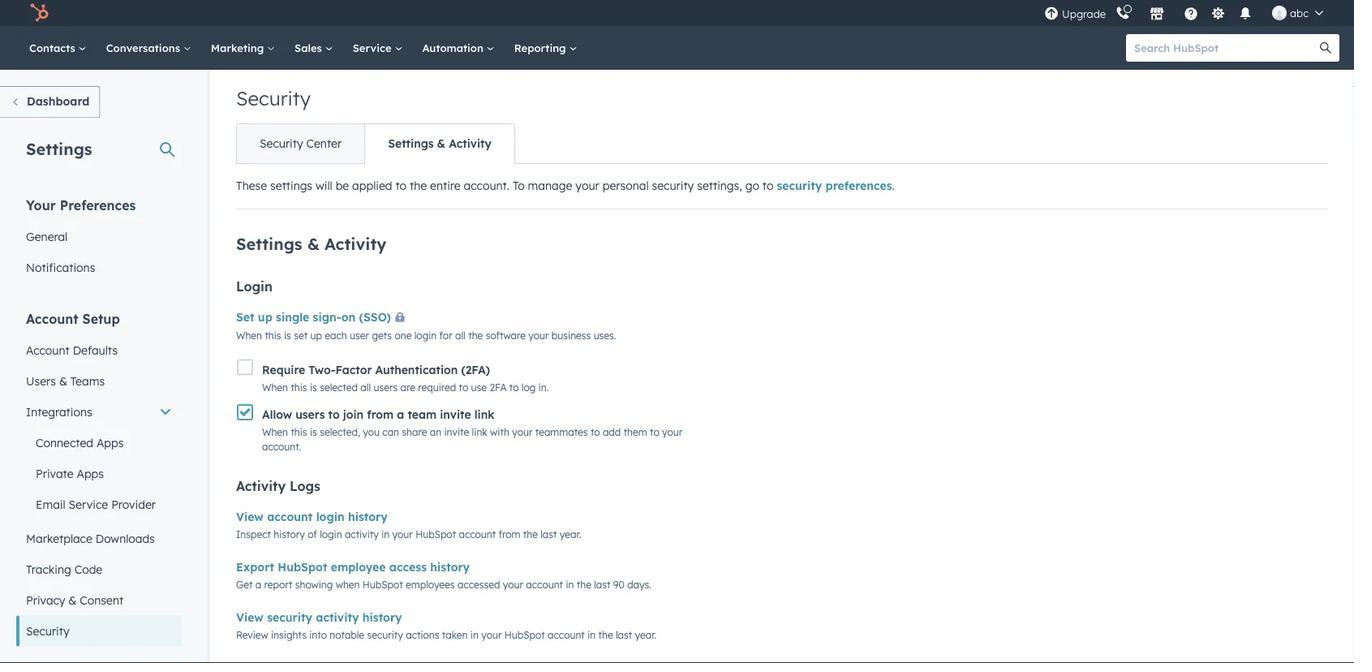 Task type: vqa. For each thing, say whether or not it's contained in the screenshot.
bottommost Form
no



Task type: locate. For each thing, give the bounding box(es) containing it.
settings & activity up entire
[[388, 136, 492, 151]]

allow users to join from a team invite link when this is selected, you can share an invite link with your teammates to add them to your account.
[[262, 408, 683, 453]]

notifications link
[[16, 252, 182, 283]]

this down single
[[265, 330, 281, 342]]

Search HubSpot search field
[[1127, 34, 1326, 62]]

1 horizontal spatial service
[[353, 41, 395, 54]]

0 horizontal spatial up
[[258, 310, 273, 324]]

users left are on the bottom left
[[374, 381, 398, 393]]

security up security center
[[236, 86, 311, 110]]

link left with at the bottom of page
[[472, 426, 488, 438]]

this inside allow users to join from a team invite link when this is selected, you can share an invite link with your teammates to add them to your account.
[[291, 426, 307, 438]]

2 vertical spatial activity
[[236, 478, 286, 494]]

account
[[26, 310, 78, 327], [26, 343, 70, 357]]

from up accessed
[[499, 528, 521, 540]]

0 vertical spatial activity
[[345, 528, 379, 540]]

1 horizontal spatial users
[[374, 381, 398, 393]]

1 vertical spatial settings & activity
[[236, 234, 387, 254]]

is left selected,
[[310, 426, 317, 438]]

2 vertical spatial when
[[262, 426, 288, 438]]

your right accessed
[[503, 579, 524, 591]]

account up account defaults on the left of page
[[26, 310, 78, 327]]

setup
[[82, 310, 120, 327]]

& for the settings & activity link
[[437, 136, 446, 151]]

0 vertical spatial account.
[[464, 179, 510, 193]]

last inside view security activity history review insights into notable security actions taken in your hubspot account in the last year.
[[616, 629, 633, 641]]

selected
[[320, 381, 358, 393]]

0 vertical spatial view
[[236, 510, 264, 524]]

private apps
[[36, 466, 104, 481]]

0 vertical spatial all
[[455, 330, 466, 342]]

security
[[652, 179, 694, 193], [777, 179, 823, 193], [267, 611, 313, 625], [367, 629, 403, 641]]

to up selected,
[[328, 408, 340, 422]]

a up can
[[397, 408, 404, 422]]

0 horizontal spatial from
[[367, 408, 394, 422]]

1 vertical spatial security
[[260, 136, 303, 151]]

link up with at the bottom of page
[[475, 408, 495, 422]]

account inside export hubspot employee access history get a report showing when hubspot employees accessed your account in the last 90 days.
[[526, 579, 563, 591]]

users
[[374, 381, 398, 393], [296, 408, 325, 422]]

can
[[383, 426, 399, 438]]

security left settings, on the right top of the page
[[652, 179, 694, 193]]

when this is set up each user gets one login for all the software your business uses.
[[236, 330, 617, 342]]

0 horizontal spatial account.
[[262, 441, 302, 453]]

activity up entire
[[449, 136, 492, 151]]

abc button
[[1263, 0, 1334, 26]]

employee
[[331, 560, 386, 574]]

when down allow
[[262, 426, 288, 438]]

the inside export hubspot employee access history get a report showing when hubspot employees accessed your account in the last 90 days.
[[577, 579, 592, 591]]

settings up entire
[[388, 136, 434, 151]]

in
[[382, 528, 390, 540], [566, 579, 574, 591], [471, 629, 479, 641], [588, 629, 596, 641]]

last
[[541, 528, 557, 540], [594, 579, 611, 591], [616, 629, 633, 641]]

this inside require two-factor authentication (2fa) when this is selected all users are required to use 2fa to log in.
[[291, 381, 307, 393]]

hubspot up export hubspot employee access history get a report showing when hubspot employees accessed your account in the last 90 days. at bottom left
[[416, 528, 456, 540]]

help image
[[1184, 7, 1199, 22]]

all down factor
[[361, 381, 371, 393]]

dashboard
[[27, 94, 90, 108]]

your right with at the bottom of page
[[512, 426, 533, 438]]

& right privacy
[[68, 593, 77, 607]]

1 vertical spatial when
[[262, 381, 288, 393]]

activity up notable
[[316, 611, 359, 625]]

your inside view security activity history review insights into notable security actions taken in your hubspot account in the last year.
[[482, 629, 502, 641]]

1 vertical spatial activity
[[316, 611, 359, 625]]

security left the actions
[[367, 629, 403, 641]]

activity left the logs
[[236, 478, 286, 494]]

notifications image
[[1239, 7, 1253, 22]]

be
[[336, 179, 349, 193]]

2 vertical spatial security
[[26, 624, 70, 638]]

account up users
[[26, 343, 70, 357]]

a inside export hubspot employee access history get a report showing when hubspot employees accessed your account in the last 90 days.
[[255, 579, 262, 591]]

users & teams link
[[16, 366, 182, 397]]

apps down "integrations" 'button'
[[97, 435, 124, 450]]

(sso)
[[359, 310, 391, 324]]

1 vertical spatial account.
[[262, 441, 302, 453]]

& for "privacy & consent" link
[[68, 593, 77, 607]]

apps for connected apps
[[97, 435, 124, 450]]

calling icon button
[[1110, 2, 1137, 24]]

0 vertical spatial security
[[236, 86, 311, 110]]

0 vertical spatial users
[[374, 381, 398, 393]]

1 vertical spatial apps
[[77, 466, 104, 481]]

up inside button
[[258, 310, 273, 324]]

1 horizontal spatial activity
[[325, 234, 387, 254]]

link
[[475, 408, 495, 422], [472, 426, 488, 438]]

last for history
[[616, 629, 633, 641]]

1 horizontal spatial up
[[310, 330, 322, 342]]

activity
[[449, 136, 492, 151], [325, 234, 387, 254], [236, 478, 286, 494]]

to right the them
[[650, 426, 660, 438]]

your right the manage
[[576, 179, 600, 193]]

2 vertical spatial this
[[291, 426, 307, 438]]

a right get
[[255, 579, 262, 591]]

security center
[[260, 136, 342, 151]]

apps up email service provider
[[77, 466, 104, 481]]

your
[[576, 179, 600, 193], [529, 330, 549, 342], [512, 426, 533, 438], [662, 426, 683, 438], [393, 528, 413, 540], [503, 579, 524, 591], [482, 629, 502, 641]]

history
[[348, 510, 388, 524], [274, 528, 305, 540], [430, 560, 470, 574], [363, 611, 402, 625]]

2 vertical spatial login
[[320, 528, 342, 540]]

accessed
[[458, 579, 500, 591]]

last inside export hubspot employee access history get a report showing when hubspot employees accessed your account in the last 90 days.
[[594, 579, 611, 591]]

your right the them
[[662, 426, 683, 438]]

all right for
[[455, 330, 466, 342]]

view up review
[[236, 611, 264, 625]]

for
[[440, 330, 453, 342]]

from
[[367, 408, 394, 422], [499, 528, 521, 540]]

automation link
[[413, 26, 505, 70]]

reporting link
[[505, 26, 587, 70]]

service down private apps link
[[69, 497, 108, 511]]

2 horizontal spatial last
[[616, 629, 633, 641]]

security link
[[16, 616, 182, 647]]

code
[[74, 562, 102, 576]]

0 horizontal spatial a
[[255, 579, 262, 591]]

your right taken
[[482, 629, 502, 641]]

0 horizontal spatial service
[[69, 497, 108, 511]]

0 vertical spatial a
[[397, 408, 404, 422]]

1 account from the top
[[26, 310, 78, 327]]

account for account setup
[[26, 310, 78, 327]]

from inside allow users to join from a team invite link when this is selected, you can share an invite link with your teammates to add them to your account.
[[367, 408, 394, 422]]

service right the 'sales' link
[[353, 41, 395, 54]]

activity inside view account login history inspect history of login activity in your hubspot account from the last year.
[[345, 528, 379, 540]]

up right set
[[310, 330, 322, 342]]

menu
[[1043, 0, 1335, 26]]

activity up employee
[[345, 528, 379, 540]]

a
[[397, 408, 404, 422], [255, 579, 262, 591]]

account. down allow
[[262, 441, 302, 453]]

0 vertical spatial account
[[26, 310, 78, 327]]

marketplaces image
[[1150, 7, 1165, 22]]

service inside 'link'
[[353, 41, 395, 54]]

sign-
[[313, 310, 342, 324]]

a inside allow users to join from a team invite link when this is selected, you can share an invite link with your teammates to add them to your account.
[[397, 408, 404, 422]]

account for account defaults
[[26, 343, 70, 357]]

& right users
[[59, 374, 67, 388]]

help button
[[1178, 0, 1205, 26]]

login
[[236, 278, 273, 295]]

2 account from the top
[[26, 343, 70, 357]]

integrations button
[[16, 397, 182, 427]]

view account login history inspect history of login activity in your hubspot account from the last year.
[[236, 510, 581, 540]]

invite up an
[[440, 408, 471, 422]]

account. left the to
[[464, 179, 510, 193]]

1 vertical spatial this
[[291, 381, 307, 393]]

activity
[[345, 528, 379, 540], [316, 611, 359, 625]]

from up you
[[367, 408, 394, 422]]

2 horizontal spatial activity
[[449, 136, 492, 151]]

& down will
[[307, 234, 320, 254]]

1 horizontal spatial a
[[397, 408, 404, 422]]

1 vertical spatial users
[[296, 408, 325, 422]]

1 vertical spatial a
[[255, 579, 262, 591]]

view for view account login history
[[236, 510, 264, 524]]

from inside view account login history inspect history of login activity in your hubspot account from the last year.
[[499, 528, 521, 540]]

0 vertical spatial year.
[[560, 528, 581, 540]]

view inside view security activity history review insights into notable security actions taken in your hubspot account in the last year.
[[236, 611, 264, 625]]

private
[[36, 466, 74, 481]]

0 horizontal spatial users
[[296, 408, 325, 422]]

0 vertical spatial last
[[541, 528, 557, 540]]

0 vertical spatial is
[[284, 330, 291, 342]]

0 vertical spatial settings & activity
[[388, 136, 492, 151]]

login left for
[[415, 330, 437, 342]]

invite
[[440, 408, 471, 422], [444, 426, 469, 438]]

security down privacy
[[26, 624, 70, 638]]

to right go
[[763, 179, 774, 193]]

0 horizontal spatial settings
[[26, 138, 92, 159]]

integrations
[[26, 405, 92, 419]]

last for access
[[594, 579, 611, 591]]

settings up login
[[236, 234, 302, 254]]

0 horizontal spatial settings & activity
[[236, 234, 387, 254]]

1 vertical spatial all
[[361, 381, 371, 393]]

view up inspect
[[236, 510, 264, 524]]

0 horizontal spatial last
[[541, 528, 557, 540]]

search button
[[1313, 34, 1340, 62]]

0 horizontal spatial all
[[361, 381, 371, 393]]

1 vertical spatial up
[[310, 330, 322, 342]]

view inside view account login history inspect history of login activity in your hubspot account from the last year.
[[236, 510, 264, 524]]

1 vertical spatial year.
[[635, 629, 657, 641]]

settings link
[[1209, 4, 1229, 22]]

1 horizontal spatial last
[[594, 579, 611, 591]]

0 vertical spatial from
[[367, 408, 394, 422]]

view security activity history link
[[236, 611, 402, 625]]

to left "use"
[[459, 381, 469, 393]]

two-
[[309, 363, 336, 377]]

service link
[[343, 26, 413, 70]]

1 vertical spatial account
[[26, 343, 70, 357]]

when down 'set'
[[236, 330, 262, 342]]

login up of
[[316, 510, 345, 524]]

is
[[284, 330, 291, 342], [310, 381, 317, 393], [310, 426, 317, 438]]

history up employees
[[430, 560, 470, 574]]

up
[[258, 310, 273, 324], [310, 330, 322, 342]]

insights
[[271, 629, 307, 641]]

view
[[236, 510, 264, 524], [236, 611, 264, 625]]

all
[[455, 330, 466, 342], [361, 381, 371, 393]]

1 horizontal spatial year.
[[635, 629, 657, 641]]

users right allow
[[296, 408, 325, 422]]

1 view from the top
[[236, 510, 264, 524]]

your inside view account login history inspect history of login activity in your hubspot account from the last year.
[[393, 528, 413, 540]]

year.
[[560, 528, 581, 540], [635, 629, 657, 641]]

them
[[624, 426, 647, 438]]

your up access on the left of page
[[393, 528, 413, 540]]

0 horizontal spatial year.
[[560, 528, 581, 540]]

up right 'set'
[[258, 310, 273, 324]]

1 vertical spatial view
[[236, 611, 264, 625]]

2 view from the top
[[236, 611, 264, 625]]

0 horizontal spatial activity
[[236, 478, 286, 494]]

0 vertical spatial service
[[353, 41, 395, 54]]

required
[[418, 381, 456, 393]]

downloads
[[96, 531, 155, 545]]

login right of
[[320, 528, 342, 540]]

1 horizontal spatial from
[[499, 528, 521, 540]]

0 vertical spatial this
[[265, 330, 281, 342]]

set up single sign-on (sso)
[[236, 310, 395, 324]]

log
[[522, 381, 536, 393]]

1 vertical spatial from
[[499, 528, 521, 540]]

0 vertical spatial apps
[[97, 435, 124, 450]]

hubspot right taken
[[505, 629, 545, 641]]

privacy & consent
[[26, 593, 124, 607]]

your left business
[[529, 330, 549, 342]]

set up single sign-on (sso) button
[[236, 308, 412, 328]]

settings & activity down will
[[236, 234, 387, 254]]

settings,
[[697, 179, 743, 193]]

2 horizontal spatial settings
[[388, 136, 434, 151]]

is down two-
[[310, 381, 317, 393]]

provider
[[111, 497, 156, 511]]

your preferences
[[26, 197, 136, 213]]

consent
[[80, 593, 124, 607]]

last inside view account login history inspect history of login activity in your hubspot account from the last year.
[[541, 528, 557, 540]]

security left center
[[260, 136, 303, 151]]

account setup
[[26, 310, 120, 327]]

is left set
[[284, 330, 291, 342]]

private apps link
[[16, 458, 182, 489]]

this down allow
[[291, 426, 307, 438]]

apps
[[97, 435, 124, 450], [77, 466, 104, 481]]

2 vertical spatial is
[[310, 426, 317, 438]]

upgrade
[[1063, 7, 1106, 21]]

settings & activity
[[388, 136, 492, 151], [236, 234, 387, 254]]

taken
[[442, 629, 468, 641]]

contacts link
[[19, 26, 96, 70]]

go
[[746, 179, 760, 193]]

invite right an
[[444, 426, 469, 438]]

0 vertical spatial up
[[258, 310, 273, 324]]

security center link
[[237, 124, 365, 163]]

users inside require two-factor authentication (2fa) when this is selected all users are required to use 2fa to log in.
[[374, 381, 398, 393]]

when down require
[[262, 381, 288, 393]]

this down require
[[291, 381, 307, 393]]

navigation
[[236, 123, 515, 164]]

1 vertical spatial service
[[69, 497, 108, 511]]

1 vertical spatial is
[[310, 381, 317, 393]]

settings down dashboard
[[26, 138, 92, 159]]

2 vertical spatial last
[[616, 629, 633, 641]]

& up entire
[[437, 136, 446, 151]]

0 vertical spatial activity
[[449, 136, 492, 151]]

activity down be
[[325, 234, 387, 254]]

in inside view account login history inspect history of login activity in your hubspot account from the last year.
[[382, 528, 390, 540]]

your preferences element
[[16, 196, 182, 283]]

showing
[[295, 579, 333, 591]]

history up notable
[[363, 611, 402, 625]]

hubspot up showing
[[278, 560, 327, 574]]

1 vertical spatial last
[[594, 579, 611, 591]]

privacy & consent link
[[16, 585, 182, 616]]



Task type: describe. For each thing, give the bounding box(es) containing it.
general
[[26, 229, 68, 244]]

teams
[[70, 374, 105, 388]]

applied
[[352, 179, 392, 193]]

access
[[389, 560, 427, 574]]

you
[[363, 426, 380, 438]]

manage
[[528, 179, 573, 193]]

account inside view security activity history review insights into notable security actions taken in your hubspot account in the last year.
[[548, 629, 585, 641]]

all inside require two-factor authentication (2fa) when this is selected all users are required to use 2fa to log in.
[[361, 381, 371, 393]]

account defaults link
[[16, 335, 182, 366]]

export hubspot employee access history button
[[236, 558, 470, 577]]

email
[[36, 497, 65, 511]]

users & teams
[[26, 374, 105, 388]]

1 horizontal spatial settings & activity
[[388, 136, 492, 151]]

security up insights
[[267, 611, 313, 625]]

authentication
[[375, 363, 458, 377]]

require two-factor authentication (2fa) when this is selected all users are required to use 2fa to log in.
[[262, 363, 549, 393]]

these settings will be applied to the entire account. to manage your personal security settings, go to security preferences .
[[236, 179, 895, 193]]

user
[[350, 330, 369, 342]]

hubspot inside view account login history inspect history of login activity in your hubspot account from the last year.
[[416, 528, 456, 540]]

security preferences link
[[777, 179, 893, 193]]

selected,
[[320, 426, 360, 438]]

the inside view security activity history review insights into notable security actions taken in your hubspot account in the last year.
[[599, 629, 613, 641]]

of
[[308, 528, 317, 540]]

team
[[408, 408, 437, 422]]

when
[[336, 579, 360, 591]]

account. inside allow users to join from a team invite link when this is selected, you can share an invite link with your teammates to add them to your account.
[[262, 441, 302, 453]]

.
[[893, 179, 895, 193]]

allow
[[262, 408, 292, 422]]

one
[[395, 330, 412, 342]]

marketing
[[211, 41, 267, 54]]

when inside allow users to join from a team invite link when this is selected, you can share an invite link with your teammates to add them to your account.
[[262, 426, 288, 438]]

notifications
[[26, 260, 95, 274]]

service inside account setup element
[[69, 497, 108, 511]]

business
[[552, 330, 591, 342]]

security inside security center link
[[260, 136, 303, 151]]

1 horizontal spatial all
[[455, 330, 466, 342]]

hubspot link
[[19, 3, 61, 23]]

marketplace downloads
[[26, 531, 155, 545]]

reporting
[[514, 41, 569, 54]]

users inside allow users to join from a team invite link when this is selected, you can share an invite link with your teammates to add them to your account.
[[296, 408, 325, 422]]

to right applied
[[396, 179, 407, 193]]

to
[[513, 179, 525, 193]]

set
[[236, 310, 255, 324]]

is inside require two-factor authentication (2fa) when this is selected all users are required to use 2fa to log in.
[[310, 381, 317, 393]]

email service provider
[[36, 497, 156, 511]]

sales
[[295, 41, 325, 54]]

(2fa)
[[461, 363, 490, 377]]

history up employee
[[348, 510, 388, 524]]

1 vertical spatial invite
[[444, 426, 469, 438]]

history inside view security activity history review insights into notable security actions taken in your hubspot account in the last year.
[[363, 611, 402, 625]]

connected
[[36, 435, 93, 450]]

search image
[[1321, 42, 1332, 54]]

gets
[[372, 330, 392, 342]]

history left of
[[274, 528, 305, 540]]

1 horizontal spatial account.
[[464, 179, 510, 193]]

security right go
[[777, 179, 823, 193]]

these
[[236, 179, 267, 193]]

abc
[[1291, 6, 1309, 19]]

center
[[306, 136, 342, 151]]

single
[[276, 310, 310, 324]]

marketing link
[[201, 26, 285, 70]]

calling icon image
[[1116, 6, 1131, 21]]

when inside require two-factor authentication (2fa) when this is selected all users are required to use 2fa to log in.
[[262, 381, 288, 393]]

hubspot down employee
[[363, 579, 403, 591]]

hubspot image
[[29, 3, 49, 23]]

uses.
[[594, 330, 617, 342]]

the inside view account login history inspect history of login activity in your hubspot account from the last year.
[[523, 528, 538, 540]]

add
[[603, 426, 621, 438]]

join
[[343, 408, 364, 422]]

view security activity history review insights into notable security actions taken in your hubspot account in the last year.
[[236, 611, 657, 641]]

0 vertical spatial login
[[415, 330, 437, 342]]

conversations link
[[96, 26, 201, 70]]

teammates
[[536, 426, 588, 438]]

preferences
[[826, 179, 893, 193]]

will
[[316, 179, 333, 193]]

1 vertical spatial activity
[[325, 234, 387, 254]]

report
[[264, 579, 293, 591]]

your inside export hubspot employee access history get a report showing when hubspot employees accessed your account in the last 90 days.
[[503, 579, 524, 591]]

view for view security activity history
[[236, 611, 264, 625]]

& for users & teams link
[[59, 374, 67, 388]]

is inside allow users to join from a team invite link when this is selected, you can share an invite link with your teammates to add them to your account.
[[310, 426, 317, 438]]

menu containing abc
[[1043, 0, 1335, 26]]

set
[[294, 330, 308, 342]]

connected apps
[[36, 435, 124, 450]]

use
[[471, 381, 487, 393]]

hubspot inside view security activity history review insights into notable security actions taken in your hubspot account in the last year.
[[505, 629, 545, 641]]

personal
[[603, 179, 649, 193]]

email service provider link
[[16, 489, 182, 520]]

an
[[430, 426, 442, 438]]

0 vertical spatial when
[[236, 330, 262, 342]]

account defaults
[[26, 343, 118, 357]]

tracking code link
[[16, 554, 182, 585]]

settings image
[[1212, 7, 1226, 22]]

in.
[[539, 381, 549, 393]]

90
[[614, 579, 625, 591]]

export
[[236, 560, 274, 574]]

activity inside view security activity history review insights into notable security actions taken in your hubspot account in the last year.
[[316, 611, 359, 625]]

preferences
[[60, 197, 136, 213]]

entire
[[430, 179, 461, 193]]

employees
[[406, 579, 455, 591]]

account setup element
[[16, 310, 182, 647]]

gary orlando image
[[1273, 6, 1287, 20]]

to left add
[[591, 426, 600, 438]]

navigation containing security center
[[236, 123, 515, 164]]

settings
[[270, 179, 313, 193]]

year. inside view account login history inspect history of login activity in your hubspot account from the last year.
[[560, 528, 581, 540]]

to left log
[[510, 381, 519, 393]]

inspect
[[236, 528, 271, 540]]

1 horizontal spatial settings
[[236, 234, 302, 254]]

export hubspot employee access history get a report showing when hubspot employees accessed your account in the last 90 days.
[[236, 560, 652, 591]]

review
[[236, 629, 268, 641]]

sales link
[[285, 26, 343, 70]]

activity inside the settings & activity link
[[449, 136, 492, 151]]

0 vertical spatial link
[[475, 408, 495, 422]]

users
[[26, 374, 56, 388]]

0 vertical spatial invite
[[440, 408, 471, 422]]

upgrade image
[[1045, 7, 1059, 22]]

each
[[325, 330, 347, 342]]

apps for private apps
[[77, 466, 104, 481]]

privacy
[[26, 593, 65, 607]]

1 vertical spatial login
[[316, 510, 345, 524]]

automation
[[422, 41, 487, 54]]

security inside security link
[[26, 624, 70, 638]]

your
[[26, 197, 56, 213]]

history inside export hubspot employee access history get a report showing when hubspot employees accessed your account in the last 90 days.
[[430, 560, 470, 574]]

actions
[[406, 629, 440, 641]]

in inside export hubspot employee access history get a report showing when hubspot employees accessed your account in the last 90 days.
[[566, 579, 574, 591]]

1 vertical spatial link
[[472, 426, 488, 438]]

year. inside view security activity history review insights into notable security actions taken in your hubspot account in the last year.
[[635, 629, 657, 641]]



